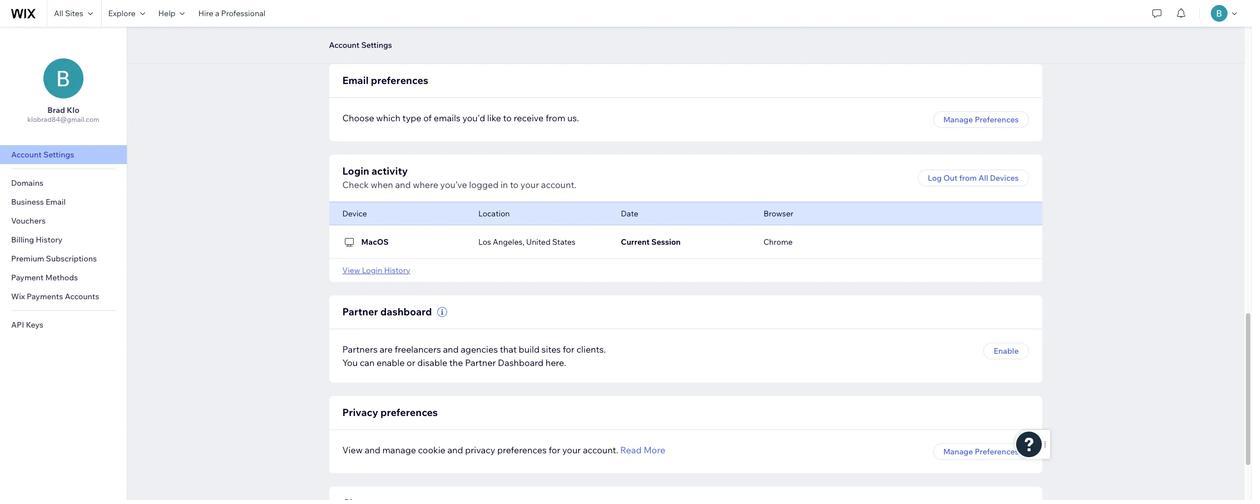 Task type: describe. For each thing, give the bounding box(es) containing it.
us.
[[567, 112, 579, 123]]

dashboard
[[498, 357, 543, 368]]

manage preferences button for email preferences
[[933, 111, 1029, 128]]

brad klo klobrad84@gmail.com
[[27, 105, 99, 123]]

disable inside partners are freelancers and agencies that build sites for clients. you can enable or disable the partner dashboard here.
[[417, 357, 447, 368]]

devices
[[990, 173, 1019, 183]]

cookie
[[418, 444, 445, 455]]

activity
[[371, 164, 408, 177]]

when
[[371, 179, 393, 190]]

brad
[[47, 105, 65, 115]]

partner dashboard
[[342, 305, 432, 318]]

device
[[342, 208, 367, 218]]

manage preferences for privacy preferences
[[943, 446, 1019, 456]]

current session
[[621, 237, 681, 247]]

billing
[[11, 235, 34, 245]]

or
[[407, 357, 415, 368]]

1 vertical spatial account.
[[583, 444, 618, 455]]

and inside partners are freelancers and agencies that build sites for clients. you can enable or disable the partner dashboard here.
[[443, 343, 459, 355]]

privacy preferences
[[342, 406, 438, 419]]

1 horizontal spatial wix
[[579, 27, 592, 37]]

and right the 'email'
[[615, 27, 629, 37]]

can
[[360, 357, 375, 368]]

0 vertical spatial email
[[342, 74, 369, 86]]

from inside button
[[959, 173, 977, 183]]

settings for account settings button at the left top of page
[[361, 40, 392, 50]]

hire a professional
[[198, 8, 265, 18]]

out
[[943, 173, 958, 183]]

manage for privacy preferences
[[943, 446, 973, 456]]

using
[[539, 27, 559, 37]]

dashboard
[[380, 305, 432, 318]]

browser
[[764, 208, 793, 218]]

view and manage cookie and privacy preferences for your account. read more
[[342, 444, 665, 455]]

read
[[620, 444, 642, 455]]

billing history link
[[0, 230, 127, 249]]

partners are freelancers and agencies that build sites for clients. you can enable or disable the partner dashboard here.
[[342, 343, 606, 368]]

type
[[402, 112, 421, 123]]

payment
[[11, 273, 44, 283]]

0 vertical spatial from
[[546, 112, 565, 123]]

email
[[594, 27, 614, 37]]

your inside "login activity check when and where you've logged in to your account."
[[521, 179, 539, 190]]

logins,
[[419, 27, 443, 37]]

business email link
[[0, 192, 127, 211]]

receive
[[514, 112, 544, 123]]

be
[[480, 27, 489, 37]]

api keys
[[11, 320, 43, 330]]

explore
[[108, 8, 135, 18]]

login activity check when and where you've logged in to your account.
[[342, 164, 576, 190]]

payment methods link
[[0, 268, 127, 287]]

vouchers
[[11, 216, 46, 226]]

enable
[[377, 357, 405, 368]]

1 horizontal spatial history
[[384, 265, 410, 275]]

settings for account settings link at the top of the page
[[43, 150, 74, 160]]

date
[[621, 208, 638, 218]]

read more link
[[620, 443, 665, 456]]

view login history
[[342, 265, 410, 275]]

of
[[423, 112, 432, 123]]

api keys link
[[0, 315, 127, 334]]

hire
[[198, 8, 213, 18]]

1 vertical spatial login
[[362, 265, 382, 275]]

los
[[478, 237, 491, 247]]

current
[[621, 237, 650, 247]]

accounts
[[65, 291, 99, 301]]

still
[[466, 27, 478, 37]]

privacy
[[465, 444, 495, 455]]

all inside button
[[979, 173, 988, 183]]

0 vertical spatial in
[[531, 27, 538, 37]]

*
[[342, 27, 345, 37]]

session
[[651, 237, 681, 247]]

0 vertical spatial partner
[[342, 305, 378, 318]]

macos
[[361, 237, 389, 247]]

premium subscriptions link
[[0, 249, 127, 268]]

you'll
[[445, 27, 464, 37]]

that
[[500, 343, 517, 355]]

premium
[[11, 254, 44, 264]]

all sites
[[54, 8, 83, 18]]

preferences for email preferences
[[975, 114, 1019, 124]]

enable button
[[984, 342, 1029, 359]]

chrome
[[764, 237, 793, 247]]

history inside "link"
[[36, 235, 63, 245]]

build
[[519, 343, 540, 355]]

keys
[[26, 320, 43, 330]]

choose which type of emails you'd like to receive from us.
[[342, 112, 579, 123]]

united
[[526, 237, 551, 247]]

0 horizontal spatial all
[[54, 8, 63, 18]]

able
[[491, 27, 507, 37]]

and right cookie
[[447, 444, 463, 455]]

methods
[[45, 273, 78, 283]]

log
[[518, 27, 529, 37]]

email preferences
[[342, 74, 428, 86]]

hire a professional link
[[192, 0, 272, 27]]

preferences for privacy preferences
[[975, 446, 1019, 456]]

view for view and manage cookie and privacy preferences for your account. read more
[[342, 444, 363, 455]]

if
[[347, 27, 352, 37]]

0 horizontal spatial for
[[549, 444, 560, 455]]



Task type: locate. For each thing, give the bounding box(es) containing it.
disable right you
[[369, 27, 395, 37]]

1 manage from the top
[[943, 114, 973, 124]]

email down domains link
[[46, 197, 66, 207]]

to right "logged"
[[510, 179, 519, 190]]

1 manage preferences button from the top
[[933, 111, 1029, 128]]

1 manage preferences from the top
[[943, 114, 1019, 124]]

account inside button
[[329, 40, 359, 50]]

1 vertical spatial from
[[959, 173, 977, 183]]

settings up domains link
[[43, 150, 74, 160]]

0 horizontal spatial disable
[[369, 27, 395, 37]]

sidebar element
[[0, 27, 127, 500]]

0 horizontal spatial history
[[36, 235, 63, 245]]

0 vertical spatial history
[[36, 235, 63, 245]]

1 horizontal spatial all
[[979, 173, 988, 183]]

1 horizontal spatial account.
[[583, 444, 618, 455]]

wix left the 'email'
[[579, 27, 592, 37]]

account. inside "login activity check when and where you've logged in to your account."
[[541, 179, 576, 190]]

which
[[376, 112, 400, 123]]

to inside "login activity check when and where you've logged in to your account."
[[510, 179, 519, 190]]

professional
[[221, 8, 265, 18]]

account
[[329, 40, 359, 50], [11, 150, 42, 160]]

history up premium subscriptions
[[36, 235, 63, 245]]

more
[[644, 444, 665, 455]]

login down macos
[[362, 265, 382, 275]]

to left log
[[509, 27, 516, 37]]

enable
[[994, 346, 1019, 356]]

preferences
[[371, 74, 428, 86], [380, 406, 438, 419], [497, 444, 547, 455]]

klo
[[67, 105, 79, 115]]

0 vertical spatial account.
[[541, 179, 576, 190]]

premium subscriptions
[[11, 254, 97, 264]]

preferences for privacy preferences
[[380, 406, 438, 419]]

view up partner dashboard
[[342, 265, 360, 275]]

0 horizontal spatial wix
[[11, 291, 25, 301]]

2 vertical spatial your
[[562, 444, 581, 455]]

1 preferences from the top
[[975, 114, 1019, 124]]

1 vertical spatial all
[[979, 173, 988, 183]]

payment methods
[[11, 273, 78, 283]]

and left the manage
[[365, 444, 380, 455]]

1 vertical spatial preferences
[[975, 446, 1019, 456]]

settings down you
[[361, 40, 392, 50]]

0 horizontal spatial account
[[11, 150, 42, 160]]

and up the
[[443, 343, 459, 355]]

account for account settings link at the top of the page
[[11, 150, 42, 160]]

1 vertical spatial manage preferences button
[[933, 443, 1029, 460]]

manage preferences
[[943, 114, 1019, 124], [943, 446, 1019, 456]]

account settings button
[[323, 37, 398, 53]]

view
[[342, 265, 360, 275], [342, 444, 363, 455]]

vouchers link
[[0, 211, 127, 230]]

wix
[[579, 27, 592, 37], [11, 291, 25, 301]]

partners
[[342, 343, 378, 355]]

account settings link
[[0, 145, 127, 164]]

0 horizontal spatial account.
[[541, 179, 576, 190]]

manage preferences for email preferences
[[943, 114, 1019, 124]]

2 view from the top
[[342, 444, 363, 455]]

and inside "login activity check when and where you've logged in to your account."
[[395, 179, 411, 190]]

partner down agencies
[[465, 357, 496, 368]]

0 horizontal spatial account settings
[[11, 150, 74, 160]]

payments
[[27, 291, 63, 301]]

1 vertical spatial preferences
[[380, 406, 438, 419]]

here.
[[545, 357, 566, 368]]

2 preferences from the top
[[975, 446, 1019, 456]]

0 vertical spatial login
[[342, 164, 369, 177]]

a
[[215, 8, 219, 18]]

0 horizontal spatial partner
[[342, 305, 378, 318]]

subscriptions
[[46, 254, 97, 264]]

0 vertical spatial manage preferences button
[[933, 111, 1029, 128]]

wix payments accounts link
[[0, 287, 127, 306]]

your
[[561, 27, 577, 37], [521, 179, 539, 190], [562, 444, 581, 455]]

in right log
[[531, 27, 538, 37]]

0 vertical spatial account
[[329, 40, 359, 50]]

view for view login history
[[342, 265, 360, 275]]

1 vertical spatial partner
[[465, 357, 496, 368]]

and
[[615, 27, 629, 37], [395, 179, 411, 190], [443, 343, 459, 355], [365, 444, 380, 455], [447, 444, 463, 455]]

partner inside partners are freelancers and agencies that build sites for clients. you can enable or disable the partner dashboard here.
[[465, 357, 496, 368]]

for inside partners are freelancers and agencies that build sites for clients. you can enable or disable the partner dashboard here.
[[563, 343, 574, 355]]

2 manage preferences from the top
[[943, 446, 1019, 456]]

1 vertical spatial in
[[501, 179, 508, 190]]

1 horizontal spatial settings
[[361, 40, 392, 50]]

preferences up which
[[371, 74, 428, 86]]

check
[[342, 179, 369, 190]]

1 vertical spatial to
[[503, 112, 512, 123]]

2 manage preferences button from the top
[[933, 443, 1029, 460]]

0 vertical spatial to
[[509, 27, 516, 37]]

all
[[54, 8, 63, 18], [979, 173, 988, 183]]

location
[[478, 208, 510, 218]]

for
[[563, 343, 574, 355], [549, 444, 560, 455]]

2 vertical spatial to
[[510, 179, 519, 190]]

from left us.
[[546, 112, 565, 123]]

1 view from the top
[[342, 265, 360, 275]]

logged
[[469, 179, 499, 190]]

1 horizontal spatial account
[[329, 40, 359, 50]]

domains
[[11, 178, 43, 188]]

0 vertical spatial your
[[561, 27, 577, 37]]

to
[[509, 27, 516, 37], [503, 112, 512, 123], [510, 179, 519, 190]]

0 vertical spatial settings
[[361, 40, 392, 50]]

in right "logged"
[[501, 179, 508, 190]]

login up check
[[342, 164, 369, 177]]

you
[[342, 357, 358, 368]]

1 horizontal spatial account settings
[[329, 40, 392, 50]]

disable down freelancers
[[417, 357, 447, 368]]

billing history
[[11, 235, 63, 245]]

1 vertical spatial account settings
[[11, 150, 74, 160]]

like
[[487, 112, 501, 123]]

where
[[413, 179, 438, 190]]

0 vertical spatial disable
[[369, 27, 395, 37]]

partner up "partners"
[[342, 305, 378, 318]]

freelancers
[[395, 343, 441, 355]]

account settings inside button
[[329, 40, 392, 50]]

0 horizontal spatial email
[[46, 197, 66, 207]]

settings inside sidebar element
[[43, 150, 74, 160]]

from right out
[[959, 173, 977, 183]]

1 vertical spatial account
[[11, 150, 42, 160]]

login
[[342, 164, 369, 177], [362, 265, 382, 275]]

0 horizontal spatial in
[[501, 179, 508, 190]]

0 vertical spatial view
[[342, 265, 360, 275]]

0 vertical spatial preferences
[[975, 114, 1019, 124]]

sites
[[65, 8, 83, 18]]

2 vertical spatial preferences
[[497, 444, 547, 455]]

1 horizontal spatial disable
[[417, 357, 447, 368]]

1 vertical spatial view
[[342, 444, 363, 455]]

and down activity
[[395, 179, 411, 190]]

email down account settings button at the left top of page
[[342, 74, 369, 86]]

account settings inside sidebar element
[[11, 150, 74, 160]]

0 vertical spatial for
[[563, 343, 574, 355]]

to right like
[[503, 112, 512, 123]]

0 vertical spatial account settings
[[329, 40, 392, 50]]

from
[[546, 112, 565, 123], [959, 173, 977, 183]]

0 vertical spatial preferences
[[371, 74, 428, 86]]

account settings up the domains
[[11, 150, 74, 160]]

1 horizontal spatial for
[[563, 343, 574, 355]]

preferences right privacy
[[497, 444, 547, 455]]

manage for email preferences
[[943, 114, 973, 124]]

wix down payment
[[11, 291, 25, 301]]

password.
[[631, 27, 668, 37]]

1 vertical spatial settings
[[43, 150, 74, 160]]

1 horizontal spatial partner
[[465, 357, 496, 368]]

account settings for account settings link at the top of the page
[[11, 150, 74, 160]]

in inside "login activity check when and where you've logged in to your account."
[[501, 179, 508, 190]]

domains link
[[0, 174, 127, 192]]

api
[[11, 320, 24, 330]]

history down macos
[[384, 265, 410, 275]]

1 vertical spatial manage preferences
[[943, 446, 1019, 456]]

account down '*'
[[329, 40, 359, 50]]

preferences for email preferences
[[371, 74, 428, 86]]

the
[[449, 357, 463, 368]]

1 horizontal spatial email
[[342, 74, 369, 86]]

1 vertical spatial your
[[521, 179, 539, 190]]

view down 'privacy'
[[342, 444, 363, 455]]

privacy
[[342, 406, 378, 419]]

email
[[342, 74, 369, 86], [46, 197, 66, 207]]

account up the domains
[[11, 150, 42, 160]]

angeles,
[[493, 237, 524, 247]]

0 horizontal spatial settings
[[43, 150, 74, 160]]

sites
[[542, 343, 561, 355]]

business
[[11, 197, 44, 207]]

1 horizontal spatial from
[[959, 173, 977, 183]]

wix inside sidebar element
[[11, 291, 25, 301]]

login inside "login activity check when and where you've logged in to your account."
[[342, 164, 369, 177]]

log out from all devices
[[928, 173, 1019, 183]]

0 vertical spatial wix
[[579, 27, 592, 37]]

2 manage from the top
[[943, 446, 973, 456]]

preferences up the manage
[[380, 406, 438, 419]]

1 vertical spatial history
[[384, 265, 410, 275]]

account settings for account settings button at the left top of page
[[329, 40, 392, 50]]

states
[[552, 237, 576, 247]]

los angeles, united states
[[478, 237, 576, 247]]

clients.
[[576, 343, 606, 355]]

0 vertical spatial manage preferences
[[943, 114, 1019, 124]]

all left sites
[[54, 8, 63, 18]]

1 horizontal spatial in
[[531, 27, 538, 37]]

account settings down you
[[329, 40, 392, 50]]

1 vertical spatial for
[[549, 444, 560, 455]]

account inside sidebar element
[[11, 150, 42, 160]]

choose
[[342, 112, 374, 123]]

log out from all devices button
[[918, 169, 1029, 186]]

1 vertical spatial disable
[[417, 357, 447, 368]]

emails
[[434, 112, 460, 123]]

business email
[[11, 197, 66, 207]]

account for account settings button at the left top of page
[[329, 40, 359, 50]]

manage
[[943, 114, 973, 124], [943, 446, 973, 456]]

you
[[354, 27, 367, 37]]

0 vertical spatial manage
[[943, 114, 973, 124]]

manage
[[382, 444, 416, 455]]

klobrad84@gmail.com
[[27, 115, 99, 123]]

1 vertical spatial manage
[[943, 446, 973, 456]]

0 horizontal spatial from
[[546, 112, 565, 123]]

1 vertical spatial wix
[[11, 291, 25, 301]]

manage preferences button for privacy preferences
[[933, 443, 1029, 460]]

all left devices
[[979, 173, 988, 183]]

manage preferences button
[[933, 111, 1029, 128], [933, 443, 1029, 460]]

settings inside button
[[361, 40, 392, 50]]

view login history button
[[342, 265, 410, 275]]

agencies
[[461, 343, 498, 355]]

email inside sidebar element
[[46, 197, 66, 207]]

1 vertical spatial email
[[46, 197, 66, 207]]

settings
[[361, 40, 392, 50], [43, 150, 74, 160]]

0 vertical spatial all
[[54, 8, 63, 18]]

account.
[[541, 179, 576, 190], [583, 444, 618, 455]]



Task type: vqa. For each thing, say whether or not it's contained in the screenshot.
& associated with Loyalty
no



